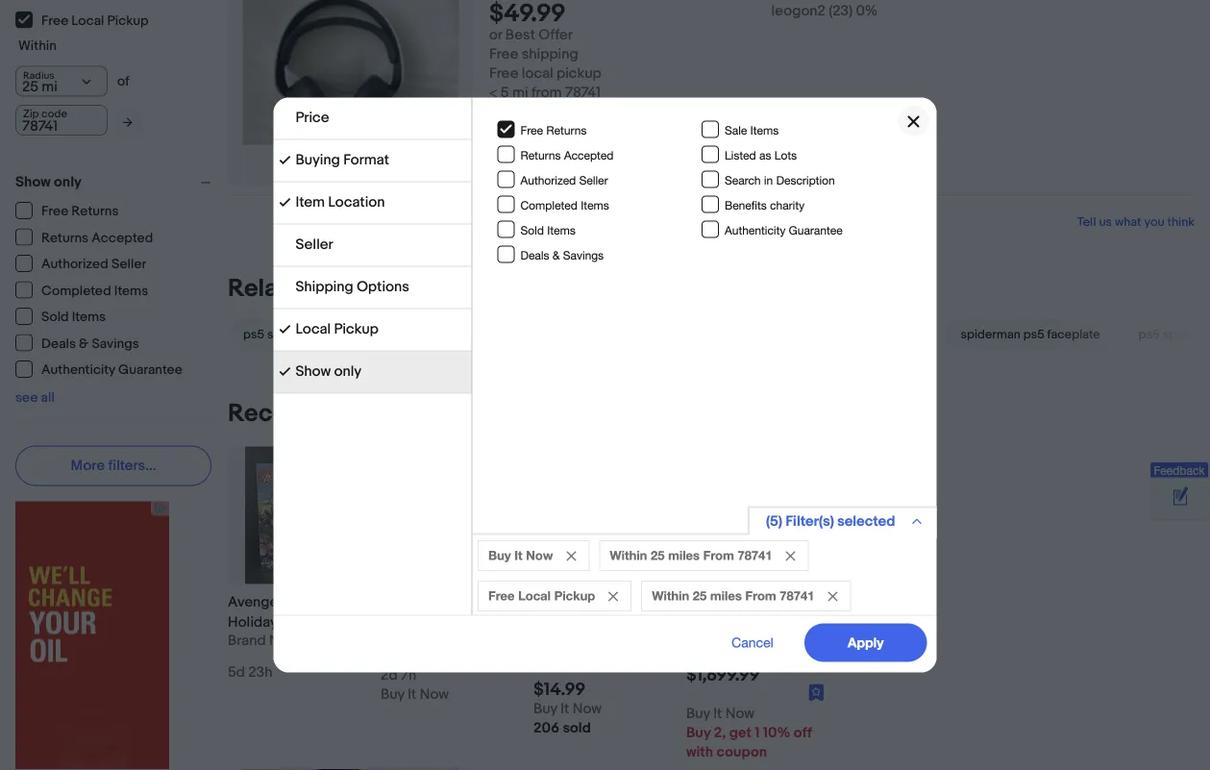 Task type: locate. For each thing, give the bounding box(es) containing it.
authorized
[[521, 173, 576, 187], [41, 256, 109, 273]]

0 vertical spatial authenticity
[[725, 223, 786, 237]]

1 vertical spatial authorized
[[41, 256, 109, 273]]

tab list
[[274, 98, 472, 394]]

authorized up the completed items link
[[41, 256, 109, 273]]

now left remove filter - buying format - buy it now 'image'
[[526, 548, 553, 563]]

1 filter applied image from the top
[[279, 154, 291, 166]]

ps5 inside spiderman ps5 faceplate link
[[1024, 327, 1045, 341]]

free returns inside 'dialog'
[[521, 123, 587, 137]]

more filters... button
[[15, 446, 212, 486]]

deals & savings inside 'dialog'
[[521, 248, 604, 262]]

1/4 - 2 ct t.w. natural diamond studs in 14k white or yellow gold
[[687, 593, 824, 671]]

sold items link
[[15, 308, 107, 326]]

within down free local pickup link
[[18, 38, 57, 54]]

206
[[534, 720, 560, 737]]

filter applied image left buying
[[279, 154, 291, 166]]

returns accepted up authorized seller link
[[41, 230, 153, 246]]

0 vertical spatial sold items
[[521, 223, 576, 237]]

0 vertical spatial authenticity guarantee
[[725, 223, 843, 237]]

1 vertical spatial local
[[296, 321, 331, 338]]

hallmark
[[381, 593, 455, 611]]

related
[[228, 274, 316, 303]]

1 vertical spatial guarantee
[[118, 362, 183, 378]]

savings up digital at the top
[[563, 248, 604, 262]]

1 horizontal spatial authenticity guarantee
[[725, 223, 843, 237]]

1 horizontal spatial savings
[[563, 248, 604, 262]]

spiderman down related
[[267, 327, 327, 341]]

leogon2 (23) 0% or best offer free shipping free local pickup < 5 mi from 78741
[[490, 3, 878, 102]]

sony playstation 5 pulse 3d wireless gaming headset ps5 - white (no dongle) image
[[243, 0, 459, 145]]

advertisement region
[[15, 502, 169, 770]]

(2) link
[[534, 651, 631, 668]]

avengers assemble holiday countdown calendar unopened frankford candy marvel image
[[245, 447, 348, 584]]

dialog
[[0, 0, 1211, 770]]

1 horizontal spatial show only
[[296, 363, 362, 380]]

1 vertical spatial from
[[745, 588, 776, 603]]

& up digital at the top
[[553, 248, 560, 262]]

0 vertical spatial in
[[765, 173, 774, 187]]

only inside tab
[[334, 363, 362, 380]]

spiderman left faceplate
[[961, 327, 1021, 341]]

within 25 miles from 78741 up 1/4 on the bottom right of the page
[[610, 548, 772, 563]]

it up sold
[[561, 701, 570, 718]]

2 horizontal spatial ps5
[[1024, 327, 1045, 341]]

show only inside tab
[[296, 363, 362, 380]]

only for show only tab
[[334, 363, 362, 380]]

0 vertical spatial 25
[[651, 548, 665, 563]]

1 horizontal spatial 25
[[693, 588, 707, 603]]

guarantee
[[789, 223, 843, 237], [118, 362, 183, 378]]

more filters...
[[71, 457, 156, 475]]

squishmallow kellytoy plush disney winnie the pooh tigger 8" inch nwt new image
[[539, 447, 666, 584]]

2 horizontal spatial 78741
[[780, 588, 815, 603]]

authenticity guarantee link
[[15, 361, 184, 378]]

deals & savings up digital at the top
[[521, 248, 604, 262]]

within
[[18, 38, 57, 54], [610, 548, 647, 563], [652, 588, 689, 603]]

0 horizontal spatial in
[[765, 173, 774, 187]]

buying
[[296, 151, 340, 169]]

it inside buy it now buy 2, get 1 10% off with coupon
[[714, 705, 723, 722]]

1 horizontal spatial seller
[[296, 236, 333, 253]]

show only for show only 'dropdown button'
[[15, 174, 82, 191]]

free returns down from
[[521, 123, 587, 137]]

show up free returns link
[[15, 174, 51, 191]]

free
[[41, 13, 69, 29], [490, 46, 519, 63], [490, 65, 519, 82], [521, 123, 543, 137], [41, 203, 69, 220], [488, 588, 515, 603]]

in
[[765, 173, 774, 187], [790, 614, 801, 631]]

0 vertical spatial free local pickup
[[41, 13, 149, 29]]

2 filter applied image from the top
[[279, 324, 291, 335]]

avengers assemble holiday countdown calendar unopened frankford candy marvel heading
[[228, 593, 360, 692]]

1 horizontal spatial or
[[752, 634, 765, 651]]

now up sold
[[573, 701, 602, 718]]

0 vertical spatial sold
[[521, 223, 544, 237]]

2 vertical spatial 78741
[[780, 588, 815, 603]]

0 vertical spatial free returns
[[521, 123, 587, 137]]

local inside local pickup tab
[[296, 321, 331, 338]]

authorized seller up the completed items link
[[41, 256, 147, 273]]

0 horizontal spatial spiderman
[[267, 327, 327, 341]]

1 vertical spatial authenticity
[[41, 362, 115, 378]]

offer
[[539, 27, 573, 44]]

0 horizontal spatial free returns
[[41, 203, 119, 220]]

show only tab
[[274, 352, 472, 394]]

hallmark crayola bright sledding colors #10 series 1998 christmas ornaments link
[[381, 592, 518, 712]]

78741 left remove filter - local pickup - within 25 miles from 78741 image
[[780, 588, 815, 603]]

show only
[[15, 174, 82, 191], [296, 363, 362, 380]]

1 horizontal spatial within
[[610, 548, 647, 563]]

(2)
[[617, 652, 631, 668]]

seller
[[580, 173, 608, 187], [296, 236, 333, 253], [112, 256, 147, 273]]

1 vertical spatial show only
[[296, 363, 362, 380]]

filter applied image inside local pickup tab
[[279, 324, 291, 335]]

0 horizontal spatial authorized seller
[[41, 256, 147, 273]]

deals & savings
[[521, 248, 604, 262], [41, 336, 139, 352]]

guarantee inside 'dialog'
[[789, 223, 843, 237]]

spiderman ps5 faceplate
[[961, 327, 1101, 341]]

0 vertical spatial completed
[[521, 198, 578, 212]]

None text field
[[15, 105, 108, 136]]

local
[[72, 13, 104, 29], [296, 321, 331, 338], [518, 588, 551, 603]]

guarantee down charity
[[789, 223, 843, 237]]

returns accepted inside 'dialog'
[[521, 148, 614, 162]]

leogon2
[[772, 3, 826, 20]]

authenticity down deals & savings link
[[41, 362, 115, 378]]

show only up free returns link
[[15, 174, 82, 191]]

it down 7h
[[408, 686, 417, 704]]

from up studs
[[745, 588, 776, 603]]

sold items
[[521, 223, 576, 237], [41, 309, 106, 326]]

deals up spiderman ps5 cover digital link
[[521, 248, 550, 262]]

spiderman up items
[[427, 327, 487, 341]]

free returns up "returns accepted" link
[[41, 203, 119, 220]]

0 vertical spatial savings
[[563, 248, 604, 262]]

squishmallow
[[534, 593, 624, 611]]

3 filter applied image from the top
[[279, 366, 291, 378]]

buying format tab
[[274, 140, 472, 182]]

0 vertical spatial authorized seller
[[521, 173, 608, 187]]

&
[[553, 248, 560, 262], [79, 336, 89, 352]]

1 horizontal spatial sold items
[[521, 223, 576, 237]]

or inside leogon2 (23) 0% or best offer free shipping free local pickup < 5 mi from 78741
[[490, 27, 503, 44]]

1 vertical spatial within 25 miles from 78741
[[652, 588, 815, 603]]

recently viewed items
[[228, 399, 483, 429]]

1 horizontal spatial accepted
[[564, 148, 614, 162]]

ps5 left digital at the top
[[490, 327, 511, 341]]

miles up diamond
[[710, 588, 742, 603]]

1 vertical spatial or
[[752, 634, 765, 651]]

1 horizontal spatial authorized seller
[[521, 173, 608, 187]]

squishmallow kellytoy plush disney winnie the pooh tigger 8" inch nwt new
[[534, 593, 660, 692]]

0 horizontal spatial 78741
[[566, 84, 601, 102]]

completed items link
[[15, 281, 149, 299]]

authorized seller down from
[[521, 173, 608, 187]]

digital
[[548, 327, 583, 341]]

buy it now
[[488, 548, 553, 563]]

0 horizontal spatial or
[[490, 27, 503, 44]]

sold items inside 'dialog'
[[521, 223, 576, 237]]

show inside tab
[[296, 363, 331, 380]]

3 spiderman from the left
[[961, 327, 1021, 341]]

from up "2" in the right bottom of the page
[[703, 548, 734, 563]]

guarantee down deals & savings link
[[118, 362, 183, 378]]

1 horizontal spatial ps5
[[490, 327, 511, 341]]

apply within filter image
[[123, 116, 133, 129]]

78741 for remove filter - local pickup - within 25 miles from 78741 image
[[780, 588, 815, 603]]

2 vertical spatial within
[[652, 588, 689, 603]]

0 vertical spatial local
[[72, 13, 104, 29]]

options
[[357, 278, 410, 296]]

ps5 spiderman cover disc
[[243, 327, 388, 341]]

deals inside 'dialog'
[[521, 248, 550, 262]]

savings up "authenticity guarantee" link
[[92, 336, 139, 352]]

78741 for the remove filter - item location - within 25 miles from 78741 icon
[[738, 548, 772, 563]]

spiderman ps5 faceplate link
[[946, 319, 1124, 350]]

now inside $7.99 2d 7h buy it now
[[420, 686, 449, 704]]

from
[[703, 548, 734, 563], [745, 588, 776, 603]]

0 horizontal spatial sold
[[41, 309, 69, 326]]

squishmallow kellytoy plush disney winnie the pooh tigger 8" inch nwt new heading
[[534, 593, 660, 692]]

0 horizontal spatial savings
[[92, 336, 139, 352]]

item
[[296, 194, 325, 211]]

1 cover from the left
[[330, 327, 362, 341]]

authenticity guarantee down deals & savings link
[[41, 362, 183, 378]]

it left remove filter - buying format - buy it now 'image'
[[514, 548, 522, 563]]

1 horizontal spatial spiderman
[[427, 327, 487, 341]]

studs
[[749, 614, 787, 631]]

& up "authenticity guarantee" link
[[79, 336, 89, 352]]

filter applied image inside buying format tab
[[279, 154, 291, 166]]

deals
[[521, 248, 550, 262], [41, 336, 76, 352]]

0 vertical spatial within
[[18, 38, 57, 54]]

cover
[[330, 327, 362, 341], [514, 327, 545, 341]]

cover left disc
[[330, 327, 362, 341]]

colors
[[453, 634, 512, 651]]

show for show only tab
[[296, 363, 331, 380]]

2 cover from the left
[[514, 327, 545, 341]]

christmas
[[381, 674, 462, 692]]

authenticity down benefits
[[725, 223, 786, 237]]

0 vertical spatial pickup
[[107, 13, 149, 29]]

accepted up authorized seller link
[[92, 230, 153, 246]]

1 horizontal spatial completed items
[[521, 198, 610, 212]]

avengers assemble holiday countdown calendar unopened frankford candy marvel link
[[228, 592, 365, 692]]

spiderman
[[267, 327, 327, 341], [427, 327, 487, 341], [961, 327, 1021, 341]]

as
[[760, 148, 772, 162]]

25
[[651, 548, 665, 563], [693, 588, 707, 603]]

in inside 1/4 - 2 ct t.w. natural diamond studs in 14k white or yellow gold
[[790, 614, 801, 631]]

authorized seller link
[[15, 255, 147, 273]]

1 vertical spatial &
[[79, 336, 89, 352]]

2 spiderman from the left
[[427, 327, 487, 341]]

1 ps5 from the left
[[243, 327, 264, 341]]

only up recently viewed items
[[334, 363, 362, 380]]

0 vertical spatial deals & savings
[[521, 248, 604, 262]]

2 vertical spatial pickup
[[554, 588, 595, 603]]

0 vertical spatial authorized
[[521, 173, 576, 187]]

location
[[328, 194, 385, 211]]

within for remove filter - local pickup - within 25 miles from 78741 image
[[652, 588, 689, 603]]

tab list containing price
[[274, 98, 472, 394]]

0 vertical spatial completed items
[[521, 198, 610, 212]]

1 vertical spatial 25
[[693, 588, 707, 603]]

0 vertical spatial or
[[490, 27, 503, 44]]

0 vertical spatial accepted
[[564, 148, 614, 162]]

filter applied image down related
[[279, 324, 291, 335]]

show down the ps5 spiderman cover disc
[[296, 363, 331, 380]]

2 vertical spatial seller
[[112, 256, 147, 273]]

0 vertical spatial only
[[54, 174, 82, 191]]

it
[[514, 548, 522, 563], [408, 686, 417, 704], [561, 701, 570, 718], [714, 705, 723, 722]]

authenticity guarantee down charity
[[725, 223, 843, 237]]

0 vertical spatial filter applied image
[[279, 154, 291, 166]]

1 vertical spatial seller
[[296, 236, 333, 253]]

2d
[[381, 667, 398, 684]]

2 vertical spatial filter applied image
[[279, 366, 291, 378]]

0 horizontal spatial ps5
[[243, 327, 264, 341]]

returns
[[547, 123, 587, 137], [521, 148, 561, 162], [72, 203, 119, 220], [41, 230, 89, 246]]

new
[[568, 674, 600, 692]]

local pickup
[[296, 321, 379, 338]]

filter applied image
[[279, 154, 291, 166], [279, 324, 291, 335], [279, 366, 291, 378]]

within 25 miles from 78741
[[610, 548, 772, 563], [652, 588, 815, 603]]

14
[[765, 632, 778, 650]]

only for show only 'dropdown button'
[[54, 174, 82, 191]]

78741 left the remove filter - item location - within 25 miles from 78741 icon
[[738, 548, 772, 563]]

& inside 'dialog'
[[553, 248, 560, 262]]

filter applied image inside show only tab
[[279, 366, 291, 378]]

accepted inside 'dialog'
[[564, 148, 614, 162]]

1 horizontal spatial show
[[296, 363, 331, 380]]

1 horizontal spatial deals
[[521, 248, 550, 262]]

listed
[[725, 148, 757, 162]]

tab list inside 'dialog'
[[274, 98, 472, 394]]

deals down sold items link
[[41, 336, 76, 352]]

now down series
[[420, 686, 449, 704]]

deals & savings up "authenticity guarantee" link
[[41, 336, 139, 352]]

miles up 1/4 on the bottom right of the page
[[668, 548, 700, 563]]

0 horizontal spatial deals & savings
[[41, 336, 139, 352]]

think
[[1168, 214, 1196, 229]]

accepted down pickup on the left top
[[564, 148, 614, 162]]

pickup inside tab
[[334, 321, 379, 338]]

authorized seller
[[521, 173, 608, 187], [41, 256, 147, 273]]

1 horizontal spatial &
[[553, 248, 560, 262]]

ps5 inside spiderman ps5 cover digital link
[[490, 327, 511, 341]]

0 horizontal spatial deals
[[41, 336, 76, 352]]

ps5 left faceplate
[[1024, 327, 1045, 341]]

now up get
[[726, 705, 755, 722]]

it up the '2,'
[[714, 705, 723, 722]]

in up the in)
[[790, 614, 801, 631]]

dialog containing price
[[0, 0, 1211, 770]]

new
[[269, 632, 298, 650]]

0 vertical spatial deals
[[521, 248, 550, 262]]

completed items inside 'dialog'
[[521, 198, 610, 212]]

1/4 - 2 ct t.w. natural diamond studs in 14k white or yellow gold link
[[687, 592, 824, 671]]

holiday
[[228, 614, 277, 631]]

1 vertical spatial pickup
[[334, 321, 379, 338]]

78741 down pickup on the left top
[[566, 84, 601, 102]]

25 for the remove filter - item location - within 25 miles from 78741 icon
[[651, 548, 665, 563]]

of
[[117, 73, 130, 89]]

78741
[[566, 84, 601, 102], [738, 548, 772, 563], [780, 588, 815, 603]]

now inside buy it now buy 2, get 1 10% off with coupon
[[726, 705, 755, 722]]

in down as
[[765, 173, 774, 187]]

free local pickup up of
[[41, 13, 149, 29]]

23h
[[248, 664, 273, 682]]

ps5 inside ps5 spiderman cover disc link
[[243, 327, 264, 341]]

now
[[526, 548, 553, 563], [420, 686, 449, 704], [573, 701, 602, 718], [726, 705, 755, 722]]

within 25 miles from 78741 up diamond
[[652, 588, 815, 603]]

show only down ps5 spiderman cover disc link
[[296, 363, 362, 380]]

ps5
[[243, 327, 264, 341], [490, 327, 511, 341], [1024, 327, 1045, 341]]

(5) filter(s) selected button
[[748, 506, 937, 535]]

sold inside 'dialog'
[[521, 223, 544, 237]]

cover left digital at the top
[[514, 327, 545, 341]]

now inside 'dialog'
[[526, 548, 553, 563]]

1 vertical spatial within
[[610, 548, 647, 563]]

1 vertical spatial deals
[[41, 336, 76, 352]]

filter applied image for buying
[[279, 154, 291, 166]]

1 vertical spatial savings
[[92, 336, 139, 352]]

2 horizontal spatial within
[[652, 588, 689, 603]]

buy inside $7.99 2d 7h buy it now
[[381, 686, 405, 704]]

0 horizontal spatial seller
[[112, 256, 147, 273]]

1 horizontal spatial local
[[296, 321, 331, 338]]

2 ps5 from the left
[[490, 327, 511, 341]]

1 vertical spatial sold items
[[41, 309, 106, 326]]

0 horizontal spatial cover
[[330, 327, 362, 341]]

0 horizontal spatial returns accepted
[[41, 230, 153, 246]]

lots
[[775, 148, 797, 162]]

buy inside 'dialog'
[[488, 548, 511, 563]]

ornaments
[[381, 694, 468, 712]]

only up free returns link
[[54, 174, 82, 191]]

shipping options
[[296, 278, 410, 296]]

off
[[794, 724, 813, 742]]

1 vertical spatial filter applied image
[[279, 324, 291, 335]]

0 vertical spatial within 25 miles from 78741
[[610, 548, 772, 563]]

ps5 down related
[[243, 327, 264, 341]]

filter applied image up recently
[[279, 366, 291, 378]]

authorized down from
[[521, 173, 576, 187]]

cancel
[[732, 635, 774, 651]]

filter applied image for show
[[279, 366, 291, 378]]

1 horizontal spatial completed
[[521, 198, 578, 212]]

0 horizontal spatial only
[[54, 174, 82, 191]]

0 horizontal spatial from
[[703, 548, 734, 563]]

filter applied image for local
[[279, 324, 291, 335]]

1 vertical spatial free local pickup
[[488, 588, 595, 603]]

returns accepted down from
[[521, 148, 614, 162]]

25 for remove filter - local pickup - within 25 miles from 78741 image
[[693, 588, 707, 603]]

0 horizontal spatial authorized
[[41, 256, 109, 273]]

within up remove filter - local pickup - free local pickup image
[[610, 548, 647, 563]]

free local pickup inside 'dialog'
[[488, 588, 595, 603]]

0 vertical spatial 78741
[[566, 84, 601, 102]]

cover for disc
[[330, 327, 362, 341]]

nwt
[[534, 674, 565, 692]]

1 vertical spatial 78741
[[738, 548, 772, 563]]

1 vertical spatial miles
[[710, 588, 742, 603]]

within left '-'
[[652, 588, 689, 603]]

0 horizontal spatial &
[[79, 336, 89, 352]]

(23)
[[829, 3, 853, 20]]

0 vertical spatial guarantee
[[789, 223, 843, 237]]

0 vertical spatial show
[[15, 174, 51, 191]]

1 horizontal spatial 78741
[[738, 548, 772, 563]]

feedback
[[1155, 464, 1206, 478]]

see all button
[[15, 390, 55, 406]]

free local pickup up kellytoy
[[488, 588, 595, 603]]

3 ps5 from the left
[[1024, 327, 1045, 341]]

#10
[[381, 654, 404, 671]]



Task type: vqa. For each thing, say whether or not it's contained in the screenshot.
the Tile to the bottom
no



Task type: describe. For each thing, give the bounding box(es) containing it.
white
[[711, 634, 749, 651]]

frankford
[[228, 654, 290, 671]]

local inside free local pickup link
[[72, 13, 104, 29]]

natural
[[777, 593, 824, 611]]

1 spiderman from the left
[[267, 327, 327, 341]]

tell
[[1078, 214, 1097, 229]]

0 horizontal spatial authenticity
[[41, 362, 115, 378]]

filter applied image
[[279, 197, 291, 208]]

within for the remove filter - item location - within 25 miles from 78741 icon
[[610, 548, 647, 563]]

you
[[1145, 214, 1165, 229]]

more
[[71, 457, 105, 475]]

1/4
[[687, 593, 706, 611]]

local
[[522, 65, 554, 82]]

show only button
[[15, 174, 219, 191]]

buy inside $14.99 buy it now 206 sold
[[534, 701, 558, 718]]

1 vertical spatial completed items
[[41, 283, 148, 299]]

$7.99 2d 7h buy it now
[[381, 644, 449, 704]]

disc
[[364, 327, 388, 341]]

get
[[730, 724, 752, 742]]

7h
[[401, 667, 417, 684]]

description
[[777, 173, 836, 187]]

1 horizontal spatial authorized
[[521, 173, 576, 187]]

price
[[296, 109, 330, 126]]

remove filter - item location - within 25 miles from 78741 image
[[786, 551, 796, 561]]

miles for remove filter - local pickup - within 25 miles from 78741 image
[[710, 588, 742, 603]]

spiderman for spiderman ps5 cover digital
[[427, 327, 487, 341]]

spiderman ps5 cover digital link
[[412, 319, 606, 350]]

cover for digital
[[514, 327, 545, 341]]

$79.99 to $1,699.99
[[687, 644, 761, 686]]

spiderman ps5 cover digital
[[427, 327, 583, 341]]

2 horizontal spatial pickup
[[554, 588, 595, 603]]

countdown
[[281, 614, 357, 631]]

avengers
[[228, 593, 290, 611]]

show only for show only tab
[[296, 363, 362, 380]]

local pickup tab
[[274, 309, 472, 352]]

2
[[718, 593, 726, 611]]

in)
[[782, 632, 797, 650]]

buy it now buy 2, get 1 10% off with coupon
[[687, 705, 813, 761]]

shipping
[[522, 46, 579, 63]]

hallmark crayola bright sledding colors #10 series 1998 christmas ornaments
[[381, 593, 512, 712]]

tell us what you think link
[[1078, 214, 1196, 229]]

it inside $7.99 2d 7h buy it now
[[408, 686, 417, 704]]

sold
[[563, 720, 591, 737]]

disney
[[534, 634, 578, 651]]

recently
[[228, 399, 329, 429]]

0 horizontal spatial completed
[[41, 283, 111, 299]]

hallmark crayola bright sledding colors #10 series 1998 christmas ornaments heading
[[381, 593, 512, 712]]

item location tab
[[274, 182, 472, 225]]

filters...
[[108, 457, 156, 475]]

assemble
[[294, 593, 360, 611]]

selected
[[838, 513, 896, 530]]

authorized seller inside authorized seller link
[[41, 256, 147, 273]]

from for the remove filter - item location - within 25 miles from 78741 icon
[[703, 548, 734, 563]]

winnie
[[581, 634, 626, 651]]

2,
[[714, 724, 727, 742]]

sale
[[725, 123, 748, 137]]

within 25 miles from 78741 for remove filter - local pickup - within 25 miles from 78741 image
[[652, 588, 815, 603]]

the
[[629, 634, 653, 651]]

$7.99
[[381, 644, 423, 665]]

14k
[[687, 634, 708, 651]]

brand new
[[228, 632, 298, 650]]

sledding
[[381, 634, 450, 651]]

returns accepted link
[[15, 228, 154, 246]]

in inside 'dialog'
[[765, 173, 774, 187]]

authorized seller inside 'dialog'
[[521, 173, 608, 187]]

$79.99
[[687, 644, 740, 665]]

crayola
[[381, 614, 447, 631]]

0 horizontal spatial accepted
[[92, 230, 153, 246]]

what
[[1116, 214, 1142, 229]]

brand
[[228, 632, 266, 650]]

2 vertical spatial local
[[518, 588, 551, 603]]

0 horizontal spatial pickup
[[107, 13, 149, 29]]

remove filter - local pickup - within 25 miles from 78741 image
[[828, 592, 838, 601]]

now inside $14.99 buy it now 206 sold
[[573, 701, 602, 718]]

mi
[[513, 84, 529, 102]]

plush
[[589, 614, 625, 631]]

miles for the remove filter - item location - within 25 miles from 78741 icon
[[668, 548, 700, 563]]

1998
[[457, 654, 487, 671]]

free returns link
[[15, 202, 120, 220]]

see all
[[15, 390, 55, 406]]

1/4 - 2 ct t.w. natural diamond studs in 14k white or yellow gold image
[[687, 447, 824, 584]]

within 25 miles from 78741 for the remove filter - item location - within 25 miles from 78741 icon
[[610, 548, 772, 563]]

diamond
[[687, 614, 746, 631]]

0 horizontal spatial authenticity guarantee
[[41, 362, 183, 378]]

or inside 1/4 - 2 ct t.w. natural diamond studs in 14k white or yellow gold
[[752, 634, 765, 651]]

charity
[[771, 198, 805, 212]]

(5) filter(s) selected
[[767, 513, 896, 530]]

78741 inside leogon2 (23) 0% or best offer free shipping free local pickup < 5 mi from 78741
[[566, 84, 601, 102]]

1
[[755, 724, 760, 742]]

searches
[[322, 274, 428, 303]]

cancel button
[[711, 624, 795, 662]]

0 vertical spatial seller
[[580, 173, 608, 187]]

inch
[[632, 654, 660, 671]]

1 vertical spatial deals & savings
[[41, 336, 139, 352]]

all
[[41, 390, 55, 406]]

spiderman for spiderman ps5 faceplate
[[961, 327, 1021, 341]]

1 vertical spatial sold
[[41, 309, 69, 326]]

see
[[15, 390, 38, 406]]

0 horizontal spatial free local pickup
[[41, 13, 149, 29]]

0%
[[856, 3, 878, 20]]

tell us what you think
[[1078, 214, 1196, 229]]

authenticity inside 'dialog'
[[725, 223, 786, 237]]

filter(s)
[[786, 513, 835, 530]]

it inside $14.99 buy it now 206 sold
[[561, 701, 570, 718]]

from
[[532, 84, 562, 102]]

apply button
[[805, 624, 928, 662]]

candy
[[293, 654, 336, 671]]

apply
[[848, 635, 884, 651]]

remove filter - buying format - buy it now image
[[566, 551, 576, 561]]

-
[[709, 593, 715, 611]]

ps5 for spiderman ps5 faceplate
[[1024, 327, 1045, 341]]

size:small (6-14 in)
[[677, 632, 797, 650]]

ps5 for spiderman ps5 cover digital
[[490, 327, 511, 341]]

authenticity guarantee inside 'dialog'
[[725, 223, 843, 237]]

tigger
[[571, 654, 612, 671]]

format
[[344, 151, 389, 169]]

remove filter - local pickup - free local pickup image
[[609, 592, 618, 601]]

items
[[420, 399, 483, 429]]

free local pickup link
[[15, 11, 150, 29]]

it inside 'dialog'
[[514, 548, 522, 563]]

hallmark crayola bright sledding colors #10 series 1998 christmas ornaments image
[[398, 447, 501, 584]]

1/4 - 2 ct t.w. natural diamond studs in 14k white or yellow gold heading
[[687, 593, 824, 671]]

1 vertical spatial returns accepted
[[41, 230, 153, 246]]

show for show only 'dropdown button'
[[15, 174, 51, 191]]

from for remove filter - local pickup - within 25 miles from 78741 image
[[745, 588, 776, 603]]

kellytoy
[[534, 614, 586, 631]]

to
[[743, 648, 755, 664]]

0 horizontal spatial guarantee
[[118, 362, 183, 378]]

$14.99
[[534, 680, 586, 701]]

authorized inside authorized seller link
[[41, 256, 109, 273]]

item location
[[296, 194, 385, 211]]

search in description
[[725, 173, 836, 187]]

0 horizontal spatial sold items
[[41, 309, 106, 326]]

faceplate
[[1048, 327, 1101, 341]]

0 horizontal spatial within
[[18, 38, 57, 54]]



